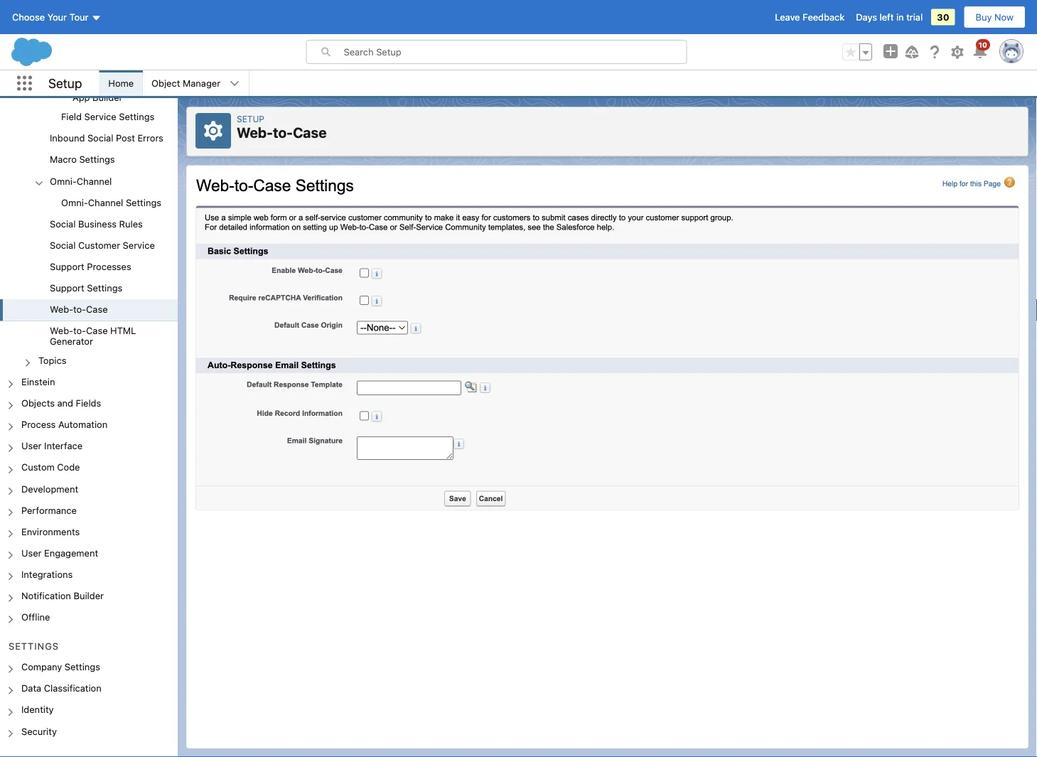 Task type: locate. For each thing, give the bounding box(es) containing it.
service inside field service mobile app builder
[[96, 81, 128, 92]]

errors
[[138, 133, 164, 143]]

to- for web-to-case html generator
[[73, 325, 86, 336]]

engagement
[[44, 548, 98, 558]]

10
[[979, 41, 988, 49]]

2 vertical spatial case
[[86, 325, 108, 336]]

user engagement link
[[21, 548, 98, 561]]

web- down 'setup' link
[[237, 124, 273, 141]]

1 support from the top
[[50, 261, 84, 272]]

0 horizontal spatial setup
[[48, 76, 82, 91]]

1 vertical spatial user
[[21, 548, 42, 558]]

field service mobile app builder link
[[73, 81, 178, 103]]

web- down web-to-case link
[[50, 325, 73, 336]]

support settings link
[[50, 282, 123, 295]]

2 vertical spatial social
[[50, 240, 76, 250]]

mobile
[[130, 81, 159, 92]]

web- down support settings link
[[50, 304, 73, 315]]

social
[[87, 133, 113, 143], [50, 218, 76, 229], [50, 240, 76, 250]]

now
[[995, 12, 1014, 22]]

10 button
[[972, 39, 991, 60]]

user up custom
[[21, 441, 42, 451]]

web-to-case
[[50, 304, 108, 315]]

0 vertical spatial web-
[[237, 124, 273, 141]]

security link
[[21, 726, 57, 739]]

2 support from the top
[[50, 282, 84, 293]]

1 vertical spatial case
[[86, 304, 108, 315]]

classification
[[44, 683, 102, 694]]

web- inside web-to-case html generator
[[50, 325, 73, 336]]

0 vertical spatial support
[[50, 261, 84, 272]]

custom code link
[[21, 462, 80, 475]]

1 vertical spatial omni-
[[61, 197, 88, 208]]

identity link
[[21, 705, 54, 718]]

1 vertical spatial social
[[50, 218, 76, 229]]

choose
[[12, 12, 45, 22]]

1 user from the top
[[21, 441, 42, 451]]

0 vertical spatial setup
[[48, 76, 82, 91]]

leave feedback link
[[775, 12, 845, 22]]

1 vertical spatial service
[[84, 111, 116, 122]]

post
[[116, 133, 135, 143]]

user engagement
[[21, 548, 98, 558]]

to- for web-to-case
[[73, 304, 86, 315]]

channel inside "link"
[[88, 197, 123, 208]]

case for web-to-case html generator
[[86, 325, 108, 336]]

0 vertical spatial builder
[[92, 92, 123, 103]]

0 vertical spatial channel
[[77, 176, 112, 186]]

objects
[[21, 398, 55, 409]]

web- inside tree item
[[50, 304, 73, 315]]

company settings link
[[21, 662, 100, 675]]

buy now button
[[964, 6, 1026, 28]]

web- inside setup web-to-case
[[237, 124, 273, 141]]

topics
[[38, 355, 66, 366]]

field for field service settings
[[61, 111, 82, 122]]

social down field service settings link
[[87, 133, 113, 143]]

omni- down 'omni-channel' link
[[61, 197, 88, 208]]

settings up rules
[[126, 197, 161, 208]]

case for web-to-case
[[86, 304, 108, 315]]

0 vertical spatial case
[[293, 124, 327, 141]]

objects and fields link
[[21, 398, 101, 411]]

days left in trial
[[857, 12, 923, 22]]

settings down processes
[[87, 282, 123, 293]]

field inside field service mobile app builder
[[73, 81, 93, 92]]

settings down inbound social post errors link
[[79, 154, 115, 165]]

channel
[[77, 176, 112, 186], [88, 197, 123, 208]]

1 vertical spatial field
[[61, 111, 82, 122]]

support processes
[[50, 261, 131, 272]]

user up 'integrations'
[[21, 548, 42, 558]]

2 vertical spatial web-
[[50, 325, 73, 336]]

1 vertical spatial web-
[[50, 304, 73, 315]]

environments link
[[21, 526, 80, 539]]

builder
[[92, 92, 123, 103], [74, 591, 104, 601]]

to- inside web-to-case html generator
[[73, 325, 86, 336]]

2 vertical spatial service
[[123, 240, 155, 250]]

leave
[[775, 12, 801, 22]]

object manager
[[152, 78, 221, 89]]

manager
[[183, 78, 221, 89]]

case inside web-to-case html generator
[[86, 325, 108, 336]]

social for business
[[50, 218, 76, 229]]

settings up classification
[[65, 662, 100, 673]]

30
[[938, 12, 950, 22]]

settings up post
[[119, 111, 155, 122]]

field down app at top
[[61, 111, 82, 122]]

days
[[857, 12, 878, 22]]

social left business
[[50, 218, 76, 229]]

user
[[21, 441, 42, 451], [21, 548, 42, 558]]

in
[[897, 12, 904, 22]]

2 vertical spatial to-
[[73, 325, 86, 336]]

omni-channel settings link
[[61, 197, 161, 210]]

builder up field service settings
[[92, 92, 123, 103]]

object manager link
[[143, 70, 229, 96]]

to- inside web-to-case link
[[73, 304, 86, 315]]

1 vertical spatial setup
[[237, 114, 265, 124]]

setup inside setup web-to-case
[[237, 114, 265, 124]]

group
[[0, 0, 178, 372], [0, 0, 178, 351], [843, 43, 873, 60], [0, 56, 178, 128]]

social business rules
[[50, 218, 143, 229]]

0 vertical spatial to-
[[273, 124, 293, 141]]

0 vertical spatial service
[[96, 81, 128, 92]]

service
[[96, 81, 128, 92], [84, 111, 116, 122], [123, 240, 155, 250]]

channel down the macro settings link
[[77, 176, 112, 186]]

builder inside field service mobile app builder
[[92, 92, 123, 103]]

0 vertical spatial user
[[21, 441, 42, 451]]

trial
[[907, 12, 923, 22]]

support processes link
[[50, 261, 131, 274]]

field
[[73, 81, 93, 92], [61, 111, 82, 122]]

automation
[[58, 419, 108, 430]]

omni-channel tree item
[[0, 171, 178, 214]]

macro settings link
[[50, 154, 115, 167]]

support up support settings
[[50, 261, 84, 272]]

data
[[21, 683, 41, 694]]

web-
[[237, 124, 273, 141], [50, 304, 73, 315], [50, 325, 73, 336]]

service down rules
[[123, 240, 155, 250]]

inbound social post errors
[[50, 133, 164, 143]]

offline link
[[21, 612, 50, 625]]

user interface link
[[21, 441, 83, 454]]

support for support processes
[[50, 261, 84, 272]]

1 vertical spatial channel
[[88, 197, 123, 208]]

macro
[[50, 154, 77, 165]]

omni-
[[50, 176, 77, 186], [61, 197, 88, 208]]

to- inside setup web-to-case
[[273, 124, 293, 141]]

field left home
[[73, 81, 93, 92]]

settings
[[119, 111, 155, 122], [79, 154, 115, 165], [126, 197, 161, 208], [87, 282, 123, 293], [9, 641, 59, 651], [65, 662, 100, 673]]

service up field service settings
[[96, 81, 128, 92]]

builder right notification
[[74, 591, 104, 601]]

case inside tree item
[[86, 304, 108, 315]]

service for mobile
[[96, 81, 128, 92]]

field service settings link
[[61, 111, 155, 124]]

omni-channel
[[50, 176, 112, 186]]

settings inside field service settings link
[[119, 111, 155, 122]]

0 vertical spatial field
[[73, 81, 93, 92]]

and
[[57, 398, 73, 409]]

inbound social post errors link
[[50, 133, 164, 146]]

web- for web-to-case html generator
[[50, 325, 73, 336]]

social up support processes
[[50, 240, 76, 250]]

1 vertical spatial to-
[[73, 304, 86, 315]]

case inside setup web-to-case
[[293, 124, 327, 141]]

channel up business
[[88, 197, 123, 208]]

2 user from the top
[[21, 548, 42, 558]]

support
[[50, 261, 84, 272], [50, 282, 84, 293]]

inbound
[[50, 133, 85, 143]]

1 vertical spatial support
[[50, 282, 84, 293]]

1 horizontal spatial setup
[[237, 114, 265, 124]]

web-to-case html generator
[[50, 325, 136, 347]]

support up 'web-to-case'
[[50, 282, 84, 293]]

service up inbound social post errors
[[84, 111, 116, 122]]

einstein link
[[21, 377, 55, 389]]

identity
[[21, 705, 54, 715]]

social business rules link
[[50, 218, 143, 231]]

omni- inside "link"
[[61, 197, 88, 208]]

company settings
[[21, 662, 100, 673]]

support for support settings
[[50, 282, 84, 293]]

omni-channel settings
[[61, 197, 161, 208]]

macro settings
[[50, 154, 115, 165]]

home
[[108, 78, 134, 89]]

field service settings
[[61, 111, 155, 122]]

0 vertical spatial omni-
[[50, 176, 77, 186]]

topics link
[[38, 355, 66, 368]]

omni- down macro
[[50, 176, 77, 186]]

interface
[[44, 441, 83, 451]]



Task type: vqa. For each thing, say whether or not it's contained in the screenshot.
Buy Now
yes



Task type: describe. For each thing, give the bounding box(es) containing it.
offline
[[21, 612, 50, 623]]

app
[[73, 92, 90, 103]]

support settings
[[50, 282, 123, 293]]

development
[[21, 484, 78, 494]]

integrations link
[[21, 569, 73, 582]]

setup for setup
[[48, 76, 82, 91]]

code
[[57, 462, 80, 473]]

omni- for omni-channel settings
[[61, 197, 88, 208]]

choose your tour button
[[11, 6, 102, 28]]

settings inside omni-channel settings "link"
[[126, 197, 161, 208]]

channel for omni-channel settings
[[88, 197, 123, 208]]

settings up company
[[9, 641, 59, 651]]

process automation
[[21, 419, 108, 430]]

processes
[[87, 261, 131, 272]]

object
[[152, 78, 180, 89]]

tour
[[69, 12, 89, 22]]

performance link
[[21, 505, 77, 518]]

environments
[[21, 526, 80, 537]]

setup link
[[237, 114, 265, 124]]

user interface
[[21, 441, 83, 451]]

fields
[[76, 398, 101, 409]]

choose your tour
[[12, 12, 89, 22]]

process automation link
[[21, 419, 108, 432]]

home link
[[100, 70, 142, 96]]

notification
[[21, 591, 71, 601]]

1 vertical spatial builder
[[74, 591, 104, 601]]

omni-channel link
[[50, 176, 112, 188]]

web-to-case link
[[50, 304, 108, 317]]

leave feedback
[[775, 12, 845, 22]]

user for user interface
[[21, 441, 42, 451]]

rules
[[119, 218, 143, 229]]

field for field service mobile app builder
[[73, 81, 93, 92]]

omni- for omni-channel
[[50, 176, 77, 186]]

setup for setup web-to-case
[[237, 114, 265, 124]]

channel for omni-channel
[[77, 176, 112, 186]]

Search Setup text field
[[344, 41, 687, 63]]

web-to-case tree item
[[0, 300, 178, 321]]

notification builder link
[[21, 591, 104, 603]]

setup web-to-case
[[237, 114, 327, 141]]

objects and fields
[[21, 398, 101, 409]]

development link
[[21, 484, 78, 496]]

service for settings
[[84, 111, 116, 122]]

feedback
[[803, 12, 845, 22]]

web- for web-to-case
[[50, 304, 73, 315]]

settings inside company settings link
[[65, 662, 100, 673]]

customer
[[78, 240, 120, 250]]

field service mobile app builder
[[73, 81, 159, 103]]

settings inside the macro settings link
[[79, 154, 115, 165]]

generator
[[50, 336, 93, 347]]

social for customer
[[50, 240, 76, 250]]

performance
[[21, 505, 77, 516]]

settings inside support settings link
[[87, 282, 123, 293]]

buy now
[[976, 12, 1014, 22]]

integrations
[[21, 569, 73, 580]]

custom code
[[21, 462, 80, 473]]

your
[[47, 12, 67, 22]]

notification builder
[[21, 591, 104, 601]]

custom
[[21, 462, 55, 473]]

user for user engagement
[[21, 548, 42, 558]]

setup tree tree
[[0, 0, 178, 757]]

social customer service
[[50, 240, 155, 250]]

einstein
[[21, 377, 55, 387]]

business
[[78, 218, 117, 229]]

data classification
[[21, 683, 102, 694]]

buy
[[976, 12, 993, 22]]

0 vertical spatial social
[[87, 133, 113, 143]]

left
[[880, 12, 894, 22]]

web-to-case html generator link
[[50, 325, 178, 347]]

data classification link
[[21, 683, 102, 696]]

process
[[21, 419, 56, 430]]

html
[[110, 325, 136, 336]]

security
[[21, 726, 57, 737]]



